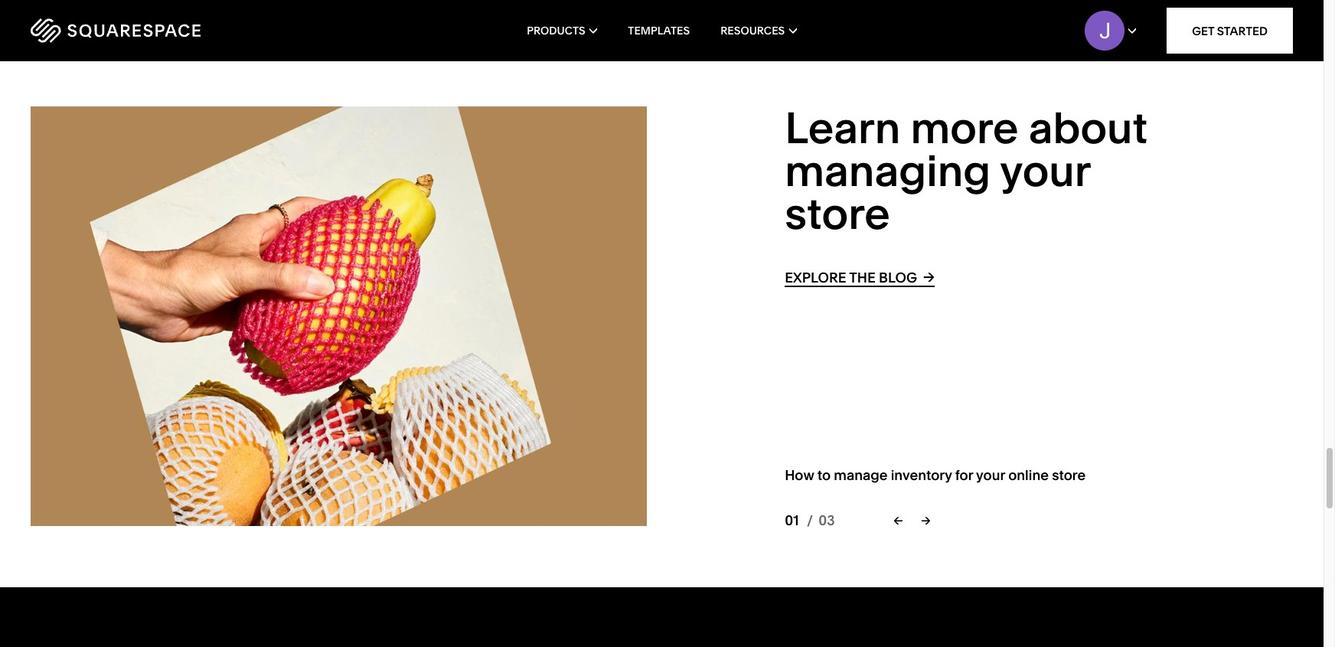 Task type: vqa. For each thing, say whether or not it's contained in the screenshot.
THE '01'
yes



Task type: describe. For each thing, give the bounding box(es) containing it.
templates
[[628, 24, 690, 38]]

←
[[894, 513, 903, 528]]

managing
[[785, 145, 991, 197]]

about
[[1029, 102, 1148, 154]]

blog
[[879, 269, 918, 286]]

online
[[1009, 467, 1049, 484]]

→ button
[[914, 507, 939, 534]]

how to manage inventory for your online store link
[[785, 467, 1086, 484]]

more
[[911, 102, 1019, 154]]

resources button
[[721, 0, 797, 61]]

how to manage inventory for your online store image
[[31, 106, 647, 526]]

← button
[[886, 507, 911, 534]]

resources
[[721, 24, 785, 38]]

1 horizontal spatial store
[[1052, 467, 1086, 484]]

how to manage inventory for your online store
[[785, 467, 1086, 484]]

explore
[[785, 269, 847, 286]]

manage
[[834, 467, 888, 484]]

learn more about managing your store
[[785, 102, 1148, 240]]

to
[[818, 467, 831, 484]]

how
[[785, 467, 814, 484]]



Task type: locate. For each thing, give the bounding box(es) containing it.
started
[[1218, 23, 1268, 38]]

0 vertical spatial →
[[924, 268, 935, 285]]

learn
[[785, 102, 901, 154]]

the
[[850, 269, 876, 286]]

→
[[924, 268, 935, 285], [921, 513, 931, 528]]

products
[[527, 24, 586, 38]]

0 horizontal spatial store
[[785, 187, 890, 240]]

01
[[785, 512, 799, 529]]

templates link
[[628, 0, 690, 61]]

squarespace logo link
[[31, 18, 283, 43]]

get
[[1193, 23, 1215, 38]]

/ 03
[[807, 512, 835, 529]]

store up 'explore the blog →'
[[785, 187, 890, 240]]

your inside learn more about managing your store
[[1000, 145, 1091, 197]]

store inside learn more about managing your store
[[785, 187, 890, 240]]

get started
[[1193, 23, 1268, 38]]

store right "online"
[[1052, 467, 1086, 484]]

1 vertical spatial →
[[921, 513, 931, 528]]

inventory
[[891, 467, 952, 484]]

→ right blog
[[924, 268, 935, 285]]

→ inside → button
[[921, 513, 931, 528]]

your
[[1000, 145, 1091, 197], [977, 467, 1006, 484]]

03
[[819, 512, 835, 529]]

1 vertical spatial your
[[977, 467, 1006, 484]]

/
[[807, 512, 813, 529]]

store
[[785, 187, 890, 240], [1052, 467, 1086, 484]]

→ right ← button
[[921, 513, 931, 528]]

→ inside 'explore the blog →'
[[924, 268, 935, 285]]

0 vertical spatial store
[[785, 187, 890, 240]]

get started link
[[1167, 8, 1294, 54]]

explore the blog →
[[785, 268, 935, 286]]

0 vertical spatial your
[[1000, 145, 1091, 197]]

products button
[[527, 0, 598, 61]]

squarespace logo image
[[31, 18, 201, 43]]

for
[[956, 467, 974, 484]]

1 vertical spatial store
[[1052, 467, 1086, 484]]



